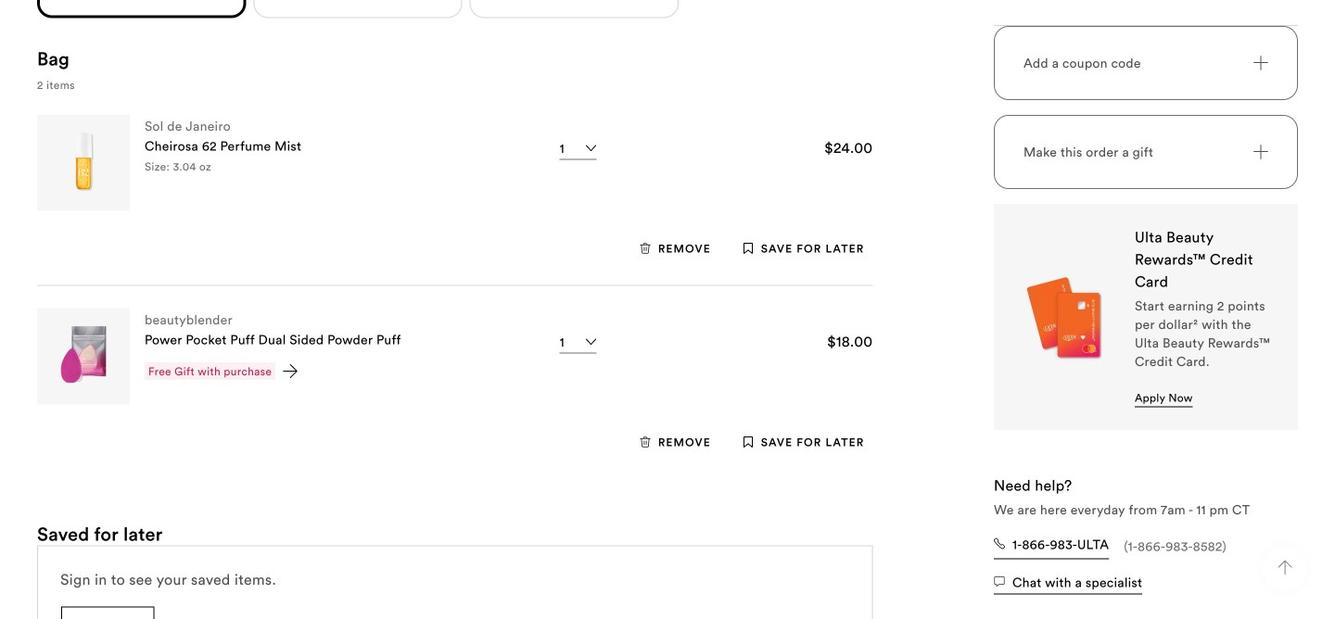 Task type: locate. For each thing, give the bounding box(es) containing it.
back to top image
[[1278, 561, 1293, 575]]

1 vertical spatial product group
[[37, 286, 873, 479]]

2 product group from the top
[[37, 286, 873, 479]]

0 vertical spatial withiconright image
[[1254, 55, 1269, 70]]

withicon image
[[640, 243, 651, 254], [743, 243, 754, 254], [640, 437, 651, 448], [743, 437, 754, 448], [994, 538, 1005, 549], [994, 576, 1005, 588]]

withiconright image
[[1254, 55, 1269, 70], [1254, 144, 1269, 159], [283, 364, 298, 379]]

0 vertical spatial product group
[[37, 92, 873, 285]]

1 vertical spatial withiconright image
[[1254, 144, 1269, 159]]

product group
[[37, 92, 873, 285], [37, 286, 873, 479]]



Task type: vqa. For each thing, say whether or not it's contained in the screenshot.
the 0 Items in Bag ICON
no



Task type: describe. For each thing, give the bounding box(es) containing it.
2 vertical spatial withiconright image
[[283, 364, 298, 379]]

1 product group from the top
[[37, 92, 873, 285]]



